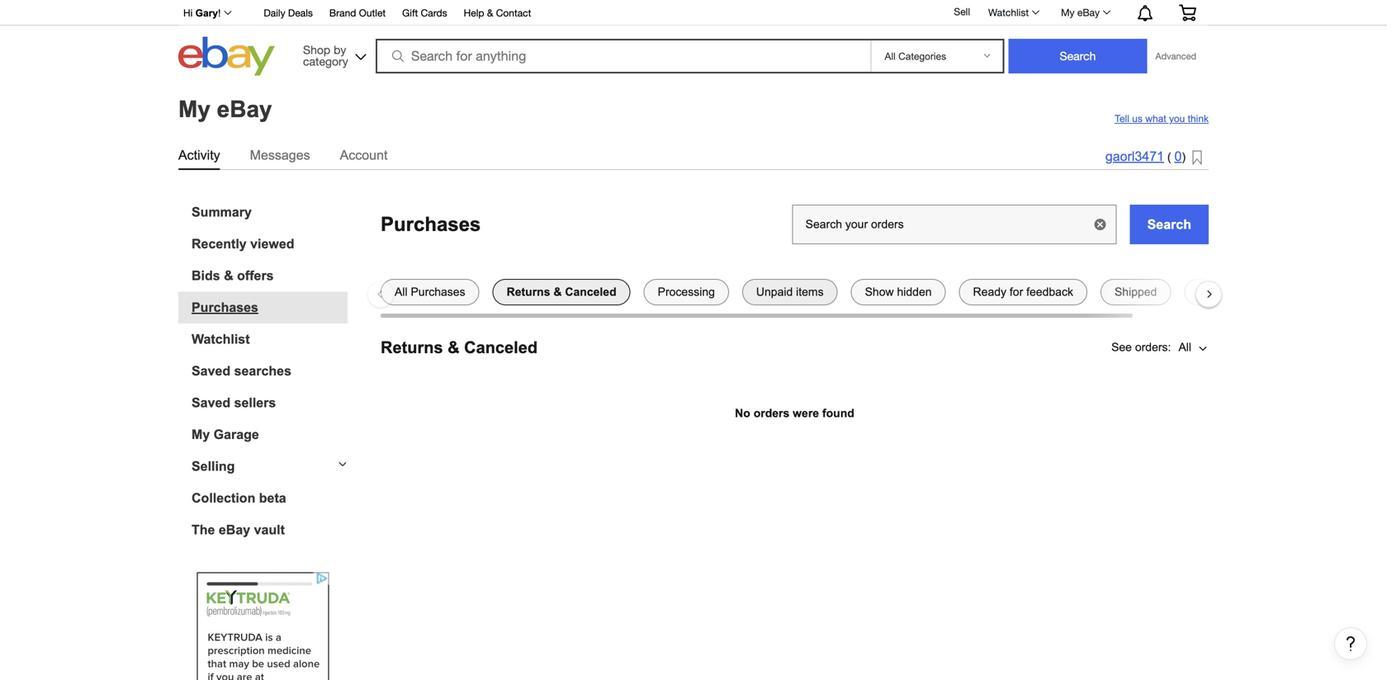 Task type: describe. For each thing, give the bounding box(es) containing it.
the ebay vault link
[[192, 523, 348, 538]]

hi
[[183, 7, 193, 19]]

no orders were found
[[735, 407, 854, 420]]

no
[[735, 407, 750, 420]]

outlet
[[359, 7, 386, 19]]

& for returns
[[448, 339, 460, 357]]

my ebay main content
[[7, 80, 1381, 680]]

canceled
[[464, 339, 538, 357]]

all
[[1179, 341, 1192, 354]]

& for bids
[[224, 268, 233, 283]]

help & contact link
[[464, 5, 531, 23]]

my garage link
[[192, 427, 348, 443]]

bids & offers
[[192, 268, 274, 283]]

beta
[[259, 491, 286, 506]]

shop by category
[[303, 43, 348, 68]]

us
[[1132, 113, 1143, 124]]

gaorl3471 link
[[1105, 149, 1164, 164]]

think
[[1188, 113, 1209, 124]]

advanced link
[[1147, 40, 1205, 73]]

garage
[[214, 427, 259, 442]]

daily deals
[[264, 7, 313, 19]]

gaorl3471 ( 0 )
[[1105, 149, 1186, 164]]

searches
[[234, 364, 291, 379]]

vault
[[254, 523, 285, 538]]

summary link
[[192, 205, 348, 220]]

sellers
[[234, 396, 276, 410]]

saved for saved searches
[[192, 364, 230, 379]]

my for my garage link
[[192, 427, 210, 442]]

found
[[822, 407, 854, 420]]

category
[[303, 54, 348, 68]]

saved searches link
[[192, 364, 348, 379]]

my for the my ebay link
[[1061, 7, 1075, 18]]

see
[[1111, 341, 1132, 354]]

help
[[464, 7, 484, 19]]

account link
[[340, 145, 388, 166]]

viewed
[[250, 237, 294, 251]]

my ebay inside account navigation
[[1061, 7, 1100, 18]]

0 link
[[1175, 149, 1182, 164]]

collection beta link
[[192, 491, 348, 506]]

recently viewed
[[192, 237, 294, 251]]

ebay for the ebay vault link on the left of page
[[219, 523, 250, 538]]

what
[[1146, 113, 1166, 124]]

orders
[[754, 407, 790, 420]]

1 horizontal spatial watchlist link
[[979, 2, 1047, 22]]

gaorl3471
[[1105, 149, 1164, 164]]

you
[[1169, 113, 1185, 124]]

cards
[[421, 7, 447, 19]]

advanced
[[1156, 51, 1196, 62]]

1 vertical spatial my
[[178, 96, 210, 122]]

orders:
[[1135, 341, 1171, 354]]

help & contact
[[464, 7, 531, 19]]

by
[[334, 43, 346, 57]]

selling button
[[178, 459, 348, 474]]

messages link
[[250, 145, 310, 166]]

returns & canceled
[[381, 339, 538, 357]]

my ebay link
[[1052, 2, 1118, 22]]

tell us what you think
[[1115, 113, 1209, 124]]

activity link
[[178, 145, 220, 166]]

shop by category banner
[[174, 0, 1209, 80]]

!
[[218, 7, 221, 19]]

account
[[340, 148, 388, 163]]



Task type: locate. For each thing, give the bounding box(es) containing it.
gift
[[402, 7, 418, 19]]

& inside account navigation
[[487, 7, 493, 19]]

1 horizontal spatial watchlist
[[988, 7, 1029, 18]]

hi gary !
[[183, 7, 221, 19]]

0 vertical spatial &
[[487, 7, 493, 19]]

0 vertical spatial purchases
[[381, 213, 481, 235]]

0 horizontal spatial watchlist link
[[192, 332, 348, 347]]

see orders: all
[[1111, 341, 1192, 354]]

deals
[[288, 7, 313, 19]]

offers
[[237, 268, 274, 283]]

gift cards
[[402, 7, 447, 19]]

None submit
[[1009, 39, 1147, 73]]

0 vertical spatial watchlist link
[[979, 2, 1047, 22]]

ebay
[[1077, 7, 1100, 18], [217, 96, 272, 122], [219, 523, 250, 538]]

tell
[[1115, 113, 1130, 124]]

saved
[[192, 364, 230, 379], [192, 396, 230, 410]]

0 horizontal spatial watchlist
[[192, 332, 250, 347]]

search
[[1147, 217, 1192, 232]]

0 vertical spatial saved
[[192, 364, 230, 379]]

brand outlet
[[329, 7, 386, 19]]

2 vertical spatial &
[[448, 339, 460, 357]]

& for help
[[487, 7, 493, 19]]

daily deals link
[[264, 5, 313, 23]]

messages
[[250, 148, 310, 163]]

saved for saved sellers
[[192, 396, 230, 410]]

0 vertical spatial ebay
[[1077, 7, 1100, 18]]

activity
[[178, 148, 220, 163]]

gift cards link
[[402, 5, 447, 23]]

saved sellers link
[[192, 396, 348, 411]]

recently
[[192, 237, 247, 251]]

1 vertical spatial purchases
[[192, 300, 258, 315]]

shop
[[303, 43, 330, 57]]

sell
[[954, 6, 970, 17]]

summary
[[192, 205, 252, 220]]

your shopping cart image
[[1178, 4, 1197, 21]]

tell us what you think link
[[1115, 113, 1209, 125]]

watchlist up the saved searches at the bottom of the page
[[192, 332, 250, 347]]

returns
[[381, 339, 443, 357]]

purchases
[[381, 213, 481, 235], [192, 300, 258, 315]]

2 saved from the top
[[192, 396, 230, 410]]

0 vertical spatial my ebay
[[1061, 7, 1100, 18]]

2 horizontal spatial &
[[487, 7, 493, 19]]

purchases inside 'link'
[[192, 300, 258, 315]]

1 vertical spatial my ebay
[[178, 96, 272, 122]]

my
[[1061, 7, 1075, 18], [178, 96, 210, 122], [192, 427, 210, 442]]

watchlist
[[988, 7, 1029, 18], [192, 332, 250, 347]]

my ebay
[[1061, 7, 1100, 18], [178, 96, 272, 122]]

saved searches
[[192, 364, 291, 379]]

brand outlet link
[[329, 5, 386, 23]]

shop by category button
[[296, 37, 370, 72]]

Search for anything text field
[[378, 40, 867, 72]]

& right help
[[487, 7, 493, 19]]

1 vertical spatial watchlist
[[192, 332, 250, 347]]

1 horizontal spatial purchases
[[381, 213, 481, 235]]

1 saved from the top
[[192, 364, 230, 379]]

sell link
[[947, 6, 978, 17]]

the ebay vault
[[192, 523, 285, 538]]

advertisement region
[[197, 573, 329, 680]]

brand
[[329, 7, 356, 19]]

saved sellers
[[192, 396, 276, 410]]

watchlist inside account navigation
[[988, 7, 1029, 18]]

2 vertical spatial ebay
[[219, 523, 250, 538]]

ebay for the my ebay link
[[1077, 7, 1100, 18]]

collection
[[192, 491, 255, 506]]

1 horizontal spatial &
[[448, 339, 460, 357]]

collection beta
[[192, 491, 286, 506]]

search button
[[1130, 205, 1209, 244]]

(
[[1167, 151, 1171, 163]]

watchlist link right sell link
[[979, 2, 1047, 22]]

1 horizontal spatial my ebay
[[1061, 7, 1100, 18]]

0 vertical spatial watchlist
[[988, 7, 1029, 18]]

contact
[[496, 7, 531, 19]]

selling
[[192, 459, 235, 474]]

0 horizontal spatial &
[[224, 268, 233, 283]]

0 vertical spatial my
[[1061, 7, 1075, 18]]

recently viewed link
[[192, 237, 348, 252]]

2 vertical spatial my
[[192, 427, 210, 442]]

watchlist link down the purchases 'link' at the top left of the page
[[192, 332, 348, 347]]

saved up saved sellers
[[192, 364, 230, 379]]

saved up my garage
[[192, 396, 230, 410]]

none submit inside shop by category banner
[[1009, 39, 1147, 73]]

my ebay inside main content
[[178, 96, 272, 122]]

watchlist inside my ebay main content
[[192, 332, 250, 347]]

bids & offers link
[[192, 268, 348, 284]]

1 vertical spatial saved
[[192, 396, 230, 410]]

help, opens dialogs image
[[1343, 636, 1359, 652]]

1 vertical spatial watchlist link
[[192, 332, 348, 347]]

0 horizontal spatial my ebay
[[178, 96, 272, 122]]

1 vertical spatial ebay
[[217, 96, 272, 122]]

purchases link
[[192, 300, 348, 315]]

1 vertical spatial &
[[224, 268, 233, 283]]

watchlist right sell link
[[988, 7, 1029, 18]]

&
[[487, 7, 493, 19], [224, 268, 233, 283], [448, 339, 460, 357]]

my inside account navigation
[[1061, 7, 1075, 18]]

none text field inside my ebay main content
[[792, 205, 1117, 244]]

& inside 'link'
[[224, 268, 233, 283]]

my garage
[[192, 427, 259, 442]]

ebay inside the my ebay link
[[1077, 7, 1100, 18]]

all button
[[1178, 331, 1209, 364]]

0 horizontal spatial purchases
[[192, 300, 258, 315]]

account navigation
[[174, 0, 1209, 26]]

)
[[1182, 151, 1186, 163]]

& right returns
[[448, 339, 460, 357]]

0
[[1175, 149, 1182, 164]]

& right bids
[[224, 268, 233, 283]]

daily
[[264, 7, 285, 19]]

None text field
[[792, 205, 1117, 244]]

gary
[[195, 7, 218, 19]]

bids
[[192, 268, 220, 283]]

the
[[192, 523, 215, 538]]

watchlist link
[[979, 2, 1047, 22], [192, 332, 348, 347]]

were
[[793, 407, 819, 420]]

make this page your my ebay homepage image
[[1192, 150, 1202, 166]]



Task type: vqa. For each thing, say whether or not it's contained in the screenshot.
Watchlist related to Watchlist "Link" in 'my ebay' main content
yes



